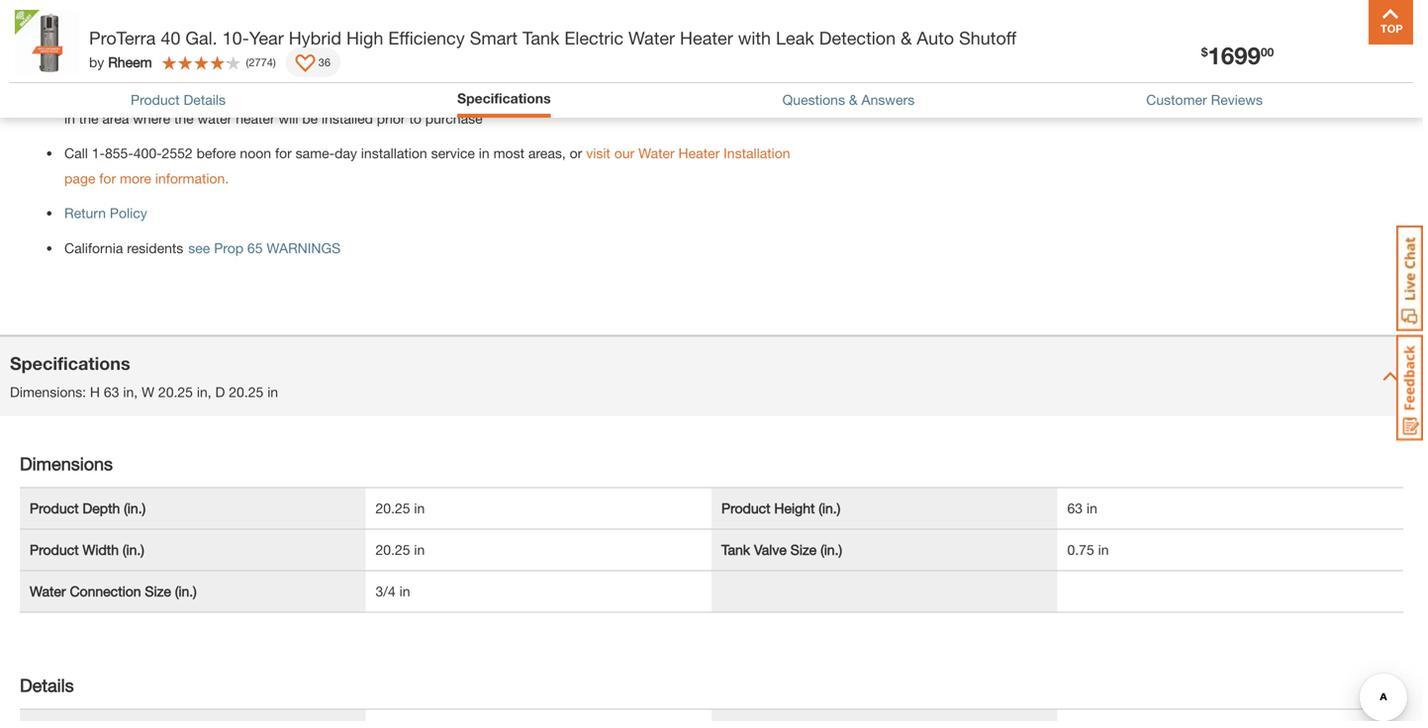 Task type: vqa. For each thing, say whether or not it's contained in the screenshot.
"Customer Reviews"
yes



Task type: describe. For each thing, give the bounding box(es) containing it.
(in.) for product height (in.)
[[819, 501, 841, 517]]

device,
[[245, 85, 290, 102]]

customer reviews
[[1147, 91, 1264, 108]]

return
[[64, 205, 106, 221]]

0 horizontal spatial the
[[79, 110, 99, 127]]

3/4 in
[[376, 584, 410, 600]]

specifications dimensions: h 63 in , w 20.25 in , d 20.25 in
[[10, 353, 278, 401]]

2552
[[162, 145, 193, 162]]

day
[[335, 145, 357, 162]]

tablet
[[544, 85, 579, 102]]

be
[[302, 110, 318, 127]]

same-
[[296, 145, 335, 162]]

product details
[[131, 91, 226, 108]]

1 vertical spatial tank
[[722, 542, 751, 558]]

height
[[775, 501, 815, 517]]

as
[[64, 85, 80, 102]]

water
[[198, 110, 232, 127]]

installation
[[361, 145, 427, 162]]

savings
[[64, 51, 113, 67]]

width
[[83, 542, 119, 558]]

area
[[102, 110, 129, 127]]

1 vertical spatial details
[[20, 675, 74, 697]]

65
[[247, 240, 263, 256]]

product for product height (in.)
[[722, 501, 771, 517]]

in inside 'as with any wi-fi connected device, for best performance use your phone or tablet to check the wi-fi signal strength in the area where the water heater will be installed prior to purchase'
[[64, 110, 75, 127]]

information.
[[155, 170, 229, 187]]

20.25 in for product depth (in.)
[[376, 501, 425, 517]]

0 horizontal spatial 10-
[[64, 16, 85, 32]]

reviews
[[1212, 91, 1264, 108]]

warnings
[[267, 240, 341, 256]]

best
[[314, 85, 341, 102]]

leak
[[776, 27, 815, 49]]

prop
[[214, 240, 244, 256]]

2774
[[249, 56, 273, 69]]

performance
[[345, 85, 424, 102]]

is
[[281, 51, 291, 67]]

1 horizontal spatial the
[[174, 110, 194, 127]]

hybrid
[[289, 27, 342, 49]]

855-
[[105, 145, 133, 162]]

connected
[[176, 85, 242, 102]]

1 , from the left
[[134, 384, 138, 401]]

1 horizontal spatial &
[[901, 27, 912, 49]]

0 horizontal spatial tank
[[523, 27, 560, 49]]

1 fi from the left
[[161, 85, 172, 102]]

$
[[1202, 45, 1209, 59]]

(in.) right the "connection"
[[175, 584, 197, 600]]

installation
[[724, 145, 791, 162]]

w
[[142, 384, 155, 401]]

savings and efficiency information is located on product specification documents
[[64, 51, 568, 67]]

noon
[[240, 145, 271, 162]]

electric
[[565, 27, 624, 49]]

2 wi- from the left
[[663, 85, 685, 102]]

page
[[64, 170, 95, 187]]

by
[[89, 54, 104, 70]]

home
[[277, 16, 312, 32]]

auto
[[917, 27, 955, 49]]

use
[[428, 85, 450, 102]]

your
[[454, 85, 481, 102]]

0 vertical spatial heater
[[680, 27, 733, 49]]

depth
[[83, 501, 120, 517]]

for for same-
[[275, 145, 292, 162]]

product for product depth (in.)
[[30, 501, 79, 517]]

questions & answers
[[783, 91, 915, 108]]

any
[[114, 85, 136, 102]]

specification
[[416, 51, 494, 67]]

10-year warranty with one-year in-home labor warranty
[[64, 16, 405, 32]]

by rheem
[[89, 54, 152, 70]]

live chat image
[[1397, 226, 1424, 332]]

0 vertical spatial water
[[629, 27, 675, 49]]

our
[[615, 145, 635, 162]]

proterra
[[89, 27, 156, 49]]

(in.) for product width (in.)
[[123, 542, 144, 558]]

return policy
[[64, 205, 147, 221]]

product
[[364, 51, 412, 67]]

d
[[215, 384, 225, 401]]

call
[[64, 145, 88, 162]]

where
[[133, 110, 170, 127]]

located
[[294, 51, 340, 67]]

proterra 40 gal. 10-year hybrid high efficiency smart tank electric water heater with leak detection & auto shutoff
[[89, 27, 1017, 49]]

specifications for specifications dimensions: h 63 in , w 20.25 in , d 20.25 in
[[10, 353, 130, 374]]

call 1-855-400-2552 before noon for same-day installation service in most areas, or
[[64, 145, 586, 162]]

1 year from the left
[[85, 16, 112, 32]]

63 in
[[1068, 501, 1098, 517]]

$ 1699 00
[[1202, 41, 1275, 69]]

2 fi from the left
[[685, 85, 696, 102]]

display image
[[296, 54, 316, 74]]

0 vertical spatial to
[[583, 85, 595, 102]]

400-
[[133, 145, 162, 162]]

efficiency
[[144, 51, 203, 67]]

heater
[[236, 110, 275, 127]]

2 vertical spatial water
[[30, 584, 66, 600]]

california
[[64, 240, 123, 256]]

size for valve
[[791, 542, 817, 558]]

california residents see prop 65 warnings
[[64, 240, 341, 256]]

(
[[246, 56, 249, 69]]

specifications for specifications
[[458, 90, 551, 106]]



Task type: locate. For each thing, give the bounding box(es) containing it.
service
[[431, 145, 475, 162]]

1 vertical spatial size
[[145, 584, 171, 600]]

63 right h
[[104, 384, 119, 401]]

0 vertical spatial size
[[791, 542, 817, 558]]

0.75 in
[[1068, 542, 1110, 558]]

customer reviews button
[[1147, 90, 1264, 110], [1147, 90, 1264, 110]]

top button
[[1370, 0, 1414, 45]]

1 vertical spatial specifications
[[10, 353, 130, 374]]

questions
[[783, 91, 846, 108]]

0 horizontal spatial or
[[528, 85, 540, 102]]

20.25
[[158, 384, 193, 401], [229, 384, 264, 401], [376, 501, 410, 517], [376, 542, 410, 558]]

with left one-
[[173, 16, 199, 32]]

in-
[[261, 16, 277, 32]]

heater inside visit our water heater installation page for more information.
[[679, 145, 720, 162]]

00
[[1262, 45, 1275, 59]]

warranty up and
[[115, 16, 169, 32]]

2 horizontal spatial for
[[294, 85, 310, 102]]

1 horizontal spatial ,
[[208, 384, 212, 401]]

year
[[85, 16, 112, 32], [231, 16, 257, 32]]

0 vertical spatial 63
[[104, 384, 119, 401]]

product up where
[[131, 91, 180, 108]]

with right as
[[84, 85, 110, 102]]

installed
[[322, 110, 373, 127]]

for down 1-
[[99, 170, 116, 187]]

in
[[64, 110, 75, 127], [479, 145, 490, 162], [123, 384, 134, 401], [197, 384, 208, 401], [268, 384, 278, 401], [414, 501, 425, 517], [1087, 501, 1098, 517], [414, 542, 425, 558], [1099, 542, 1110, 558], [400, 584, 410, 600]]

heater left installation
[[679, 145, 720, 162]]

feedback link image
[[1397, 335, 1424, 442]]

product
[[131, 91, 180, 108], [30, 501, 79, 517], [722, 501, 771, 517], [30, 542, 79, 558]]

1699
[[1209, 41, 1262, 69]]

36
[[319, 56, 331, 69]]

water
[[629, 27, 675, 49], [639, 145, 675, 162], [30, 584, 66, 600]]

tank up documents
[[523, 27, 560, 49]]

specifications up dimensions:
[[10, 353, 130, 374]]

(in.) right width
[[123, 542, 144, 558]]

0 vertical spatial or
[[528, 85, 540, 102]]

or
[[528, 85, 540, 102], [570, 145, 583, 162]]

1 horizontal spatial 63
[[1068, 501, 1083, 517]]

1 vertical spatial for
[[275, 145, 292, 162]]

63 inside the specifications dimensions: h 63 in , w 20.25 in , d 20.25 in
[[104, 384, 119, 401]]

1 vertical spatial 63
[[1068, 501, 1083, 517]]

dimensions
[[20, 454, 113, 475]]

to
[[583, 85, 595, 102], [409, 110, 422, 127]]

size right 'valve'
[[791, 542, 817, 558]]

for left best
[[294, 85, 310, 102]]

on
[[344, 51, 360, 67]]

smart
[[470, 27, 518, 49]]

1 horizontal spatial specifications
[[458, 90, 551, 106]]

the right check
[[640, 85, 660, 102]]

water right our
[[639, 145, 675, 162]]

product up 'valve'
[[722, 501, 771, 517]]

63
[[104, 384, 119, 401], [1068, 501, 1083, 517]]

& left auto
[[901, 27, 912, 49]]

2 warranty from the left
[[351, 16, 405, 32]]

signal
[[700, 85, 736, 102]]

specifications button
[[458, 88, 551, 113], [458, 88, 551, 109]]

fi left the signal
[[685, 85, 696, 102]]

the left 'area'
[[79, 110, 99, 127]]

customer
[[1147, 91, 1208, 108]]

wi- left the signal
[[663, 85, 685, 102]]

1 vertical spatial water
[[639, 145, 675, 162]]

1 horizontal spatial 10-
[[222, 27, 249, 49]]

2 horizontal spatial the
[[640, 85, 660, 102]]

product width (in.)
[[30, 542, 144, 558]]

as with any wi-fi connected device, for best performance use your phone or tablet to check the wi-fi signal strength in the area where the water heater will be installed prior to purchase
[[64, 85, 791, 127]]

1 horizontal spatial size
[[791, 542, 817, 558]]

for inside visit our water heater installation page for more information.
[[99, 170, 116, 187]]

dimensions:
[[10, 384, 86, 401]]

40
[[161, 27, 181, 49]]

0 horizontal spatial ,
[[134, 384, 138, 401]]

0 vertical spatial tank
[[523, 27, 560, 49]]

tank left 'valve'
[[722, 542, 751, 558]]

water down product width (in.)
[[30, 584, 66, 600]]

2 vertical spatial for
[[99, 170, 116, 187]]

h
[[90, 384, 100, 401]]

0 vertical spatial specifications
[[458, 90, 551, 106]]

1 horizontal spatial wi-
[[663, 85, 685, 102]]

caret image
[[1383, 369, 1399, 385]]

or left visit
[[570, 145, 583, 162]]

(in.) right depth on the left bottom of page
[[124, 501, 146, 517]]

0 vertical spatial details
[[184, 91, 226, 108]]

more
[[120, 170, 151, 187]]

year left the in-
[[231, 16, 257, 32]]

residents
[[127, 240, 183, 256]]

specifications
[[458, 90, 551, 106], [10, 353, 130, 374]]

visit
[[586, 145, 611, 162]]

rheem
[[108, 54, 152, 70]]

0 vertical spatial for
[[294, 85, 310, 102]]

product left width
[[30, 542, 79, 558]]

2 , from the left
[[208, 384, 212, 401]]

0 horizontal spatial size
[[145, 584, 171, 600]]

questions & answers button
[[783, 90, 915, 110], [783, 90, 915, 110]]

product for product details
[[131, 91, 180, 108]]

1 vertical spatial heater
[[679, 145, 720, 162]]

0 horizontal spatial year
[[85, 16, 112, 32]]

water right the electric
[[629, 27, 675, 49]]

or inside 'as with any wi-fi connected device, for best performance use your phone or tablet to check the wi-fi signal strength in the area where the water heater will be installed prior to purchase'
[[528, 85, 540, 102]]

purchase
[[426, 110, 483, 127]]

2 year from the left
[[231, 16, 257, 32]]

wi-
[[140, 85, 161, 102], [663, 85, 685, 102]]

or left tablet on the left of page
[[528, 85, 540, 102]]

1 vertical spatial 20.25 in
[[376, 542, 425, 558]]

10- up savings
[[64, 16, 85, 32]]

information
[[207, 51, 277, 67]]

(in.) right height
[[819, 501, 841, 517]]

product image image
[[15, 10, 79, 74]]

1 20.25 in from the top
[[376, 501, 425, 517]]

heater up the signal
[[680, 27, 733, 49]]

specifications inside the specifications dimensions: h 63 in , w 20.25 in , d 20.25 in
[[10, 353, 130, 374]]

0 vertical spatial &
[[901, 27, 912, 49]]

0 horizontal spatial specifications
[[10, 353, 130, 374]]

0 horizontal spatial to
[[409, 110, 422, 127]]

1 horizontal spatial fi
[[685, 85, 696, 102]]

0 horizontal spatial wi-
[[140, 85, 161, 102]]

year
[[249, 27, 284, 49]]

36 button
[[286, 48, 341, 77]]

20.25 in for product width (in.)
[[376, 542, 425, 558]]

0 horizontal spatial 63
[[104, 384, 119, 401]]

will
[[279, 110, 298, 127]]

specifications down documents
[[458, 90, 551, 106]]

1 wi- from the left
[[140, 85, 161, 102]]

1 horizontal spatial details
[[184, 91, 226, 108]]

(in.) for product depth (in.)
[[124, 501, 146, 517]]

size for connection
[[145, 584, 171, 600]]

2 horizontal spatial with
[[738, 27, 771, 49]]

0 horizontal spatial fi
[[161, 85, 172, 102]]

& left the answers
[[849, 91, 858, 108]]

visit our water heater installation page for more information. link
[[64, 145, 791, 187]]

1 warranty from the left
[[115, 16, 169, 32]]

high
[[347, 27, 384, 49]]

for right noon
[[275, 145, 292, 162]]

1 vertical spatial to
[[409, 110, 422, 127]]

&
[[901, 27, 912, 49], [849, 91, 858, 108]]

fi up where
[[161, 85, 172, 102]]

see prop 65 warnings button
[[188, 230, 341, 267]]

0 horizontal spatial for
[[99, 170, 116, 187]]

tank valve size (in.)
[[722, 542, 843, 558]]

for inside 'as with any wi-fi connected device, for best performance use your phone or tablet to check the wi-fi signal strength in the area where the water heater will be installed prior to purchase'
[[294, 85, 310, 102]]

( 2774 )
[[246, 56, 276, 69]]

year up savings
[[85, 16, 112, 32]]

10- up information on the top of page
[[222, 27, 249, 49]]

details
[[184, 91, 226, 108], [20, 675, 74, 697]]

water inside visit our water heater installation page for more information.
[[639, 145, 675, 162]]

2 20.25 in from the top
[[376, 542, 425, 558]]

1 horizontal spatial or
[[570, 145, 583, 162]]

1 horizontal spatial tank
[[722, 542, 751, 558]]

to right tablet on the left of page
[[583, 85, 595, 102]]

answers
[[862, 91, 915, 108]]

1 horizontal spatial to
[[583, 85, 595, 102]]

tank
[[523, 27, 560, 49], [722, 542, 751, 558]]

1 horizontal spatial for
[[275, 145, 292, 162]]

0 vertical spatial 20.25 in
[[376, 501, 425, 517]]

0 horizontal spatial details
[[20, 675, 74, 697]]

and
[[117, 51, 141, 67]]

to right prior
[[409, 110, 422, 127]]

with inside 'as with any wi-fi connected device, for best performance use your phone or tablet to check the wi-fi signal strength in the area where the water heater will be installed prior to purchase'
[[84, 85, 110, 102]]

, left w
[[134, 384, 138, 401]]

product down dimensions
[[30, 501, 79, 517]]

)
[[273, 56, 276, 69]]

0 horizontal spatial with
[[84, 85, 110, 102]]

visit our water heater installation page for more information.
[[64, 145, 791, 187]]

1 horizontal spatial year
[[231, 16, 257, 32]]

size right the "connection"
[[145, 584, 171, 600]]

product for product width (in.)
[[30, 542, 79, 558]]

1 horizontal spatial warranty
[[351, 16, 405, 32]]

heater
[[680, 27, 733, 49], [679, 145, 720, 162]]

product depth (in.)
[[30, 501, 146, 517]]

shutoff
[[960, 27, 1017, 49]]

wi- up where
[[140, 85, 161, 102]]

detection
[[820, 27, 896, 49]]

gal.
[[186, 27, 218, 49]]

0 horizontal spatial &
[[849, 91, 858, 108]]

0.75
[[1068, 542, 1095, 558]]

prior
[[377, 110, 406, 127]]

warranty
[[115, 16, 169, 32], [351, 16, 405, 32]]

the down product details
[[174, 110, 194, 127]]

20.25 in
[[376, 501, 425, 517], [376, 542, 425, 558]]

for for best
[[294, 85, 310, 102]]

(in.) right 'valve'
[[821, 542, 843, 558]]

1 vertical spatial &
[[849, 91, 858, 108]]

fi
[[161, 85, 172, 102], [685, 85, 696, 102]]

check
[[599, 85, 636, 102]]

warranty up product
[[351, 16, 405, 32]]

areas,
[[529, 145, 566, 162]]

with left leak
[[738, 27, 771, 49]]

1 horizontal spatial with
[[173, 16, 199, 32]]

0 horizontal spatial warranty
[[115, 16, 169, 32]]

3/4
[[376, 584, 396, 600]]

63 up 0.75
[[1068, 501, 1083, 517]]

1 vertical spatial or
[[570, 145, 583, 162]]

policy
[[110, 205, 147, 221]]

one-
[[202, 16, 231, 32]]

size
[[791, 542, 817, 558], [145, 584, 171, 600]]

, left d
[[208, 384, 212, 401]]



